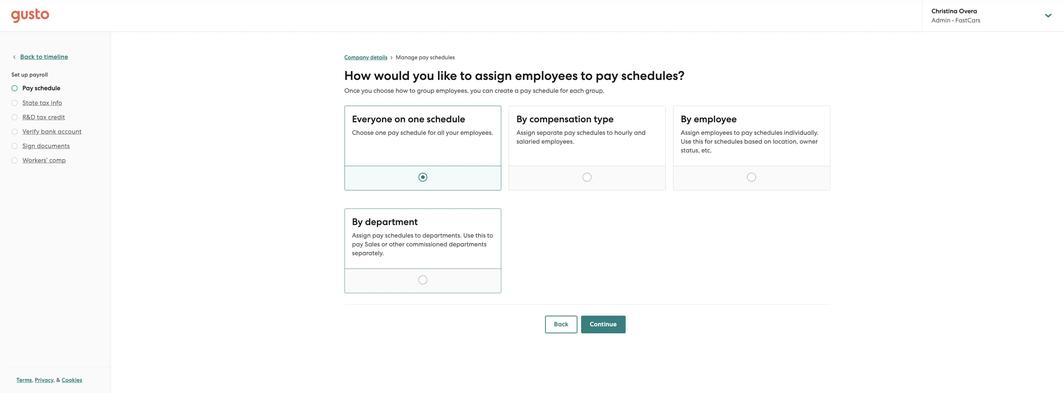 Task type: describe. For each thing, give the bounding box(es) containing it.
comp
[[49, 157, 66, 164]]

by for by employee
[[681, 113, 692, 125]]

each
[[570, 87, 584, 94]]

check image for state
[[11, 100, 18, 106]]

group
[[417, 87, 435, 94]]

pay right manage
[[419, 54, 429, 61]]

this inside assign pay schedules to departments. use this to pay sales or other commissioned departments separately.
[[476, 232, 486, 239]]

r&d
[[22, 113, 35, 121]]

by department
[[352, 216, 418, 228]]

company details link
[[345, 54, 388, 61]]

employees inside assign employees to pay schedules individually. use this for schedules based on location, owner status, etc.
[[702, 129, 733, 136]]

location,
[[774, 138, 799, 145]]

like
[[438, 68, 457, 83]]

r&d tax credit button
[[22, 113, 65, 122]]

once
[[345, 87, 360, 94]]

check image for workers'
[[11, 157, 18, 164]]

sign documents button
[[22, 141, 70, 150]]

manage
[[396, 54, 418, 61]]

schedules inside assign pay schedules to departments. use this to pay sales or other commissioned departments separately.
[[385, 232, 414, 239]]

everyone on one schedule
[[352, 113, 466, 125]]

0 vertical spatial employees.
[[461, 129, 494, 136]]

owner
[[800, 138, 819, 145]]

individually.
[[785, 129, 819, 136]]

choose
[[374, 87, 394, 94]]

assign for compensation
[[517, 129, 536, 136]]

how would you like to assign employees to pay schedules? once you choose how to group employees, you can create a pay schedule for each group.
[[345, 68, 685, 94]]

continue
[[590, 320, 617, 328]]

0 horizontal spatial one
[[376, 129, 387, 136]]

set up payroll
[[11, 71, 48, 78]]

verify bank account button
[[22, 127, 82, 136]]

back for back
[[555, 320, 569, 328]]

pay inside assign separate pay schedules to hourly and salaried employees.
[[565, 129, 576, 136]]

fastcars
[[956, 17, 981, 24]]

&
[[56, 377, 60, 383]]

back to timeline
[[20, 53, 68, 61]]

r&d tax credit
[[22, 113, 65, 121]]

sales
[[365, 241, 380, 248]]

pay right a
[[521, 87, 532, 94]]

continue button
[[582, 316, 626, 333]]

how
[[345, 68, 371, 83]]

1 , from the left
[[32, 377, 33, 383]]

employees. inside assign separate pay schedules to hourly and salaried employees.
[[542, 138, 575, 145]]

assign employees to pay schedules individually. use this for schedules based on location, owner status, etc.
[[681, 129, 819, 154]]

sign
[[22, 142, 35, 150]]

set
[[11, 71, 20, 78]]

use inside assign pay schedules to departments. use this to pay sales or other commissioned departments separately.
[[464, 232, 474, 239]]

other
[[389, 241, 405, 248]]

department
[[365, 216, 418, 228]]

workers'
[[22, 157, 48, 164]]

verify bank account
[[22, 128, 82, 135]]

state
[[22, 99, 38, 106]]

assign
[[475, 68, 512, 83]]

departments.
[[423, 232, 462, 239]]

or
[[382, 241, 388, 248]]

to inside assign separate pay schedules to hourly and salaried employees.
[[607, 129, 613, 136]]

how
[[396, 87, 408, 94]]

schedules up based
[[755, 129, 783, 136]]

credit
[[48, 113, 65, 121]]

your
[[446, 129, 459, 136]]

separate
[[537, 129, 563, 136]]

timeline
[[44, 53, 68, 61]]

can
[[483, 87, 494, 94]]

schedules left based
[[715, 138, 743, 145]]

etc.
[[702, 147, 712, 154]]

schedule down everyone on one schedule
[[401, 129, 427, 136]]

pay schedule
[[22, 84, 60, 92]]

0 horizontal spatial you
[[362, 87, 372, 94]]

payroll
[[29, 71, 48, 78]]

assign separate pay schedules to hourly and salaried employees.
[[517, 129, 646, 145]]

hourly
[[615, 129, 633, 136]]

choose one pay schedule for all your employees.
[[352, 129, 494, 136]]

documents
[[37, 142, 70, 150]]

christina overa admin • fastcars
[[932, 7, 981, 24]]

state tax info
[[22, 99, 62, 106]]

back link
[[546, 316, 578, 333]]

terms
[[17, 377, 32, 383]]

2 horizontal spatial you
[[471, 87, 481, 94]]

privacy link
[[35, 377, 53, 383]]

privacy
[[35, 377, 53, 383]]

use inside assign employees to pay schedules individually. use this for schedules based on location, owner status, etc.
[[681, 138, 692, 145]]

back to timeline button
[[11, 53, 68, 62]]

and
[[635, 129, 646, 136]]

1 horizontal spatial you
[[413, 68, 435, 83]]

assign pay schedules to departments. use this to pay sales or other commissioned departments separately.
[[352, 232, 494, 257]]

cookies button
[[62, 376, 82, 385]]

back for back to timeline
[[20, 53, 35, 61]]

employees,
[[436, 87, 469, 94]]

schedule inside how would you like to assign employees to pay schedules? once you choose how to group employees, you can create a pay schedule for each group.
[[533, 87, 559, 94]]

tax for info
[[40, 99, 49, 106]]



Task type: locate. For each thing, give the bounding box(es) containing it.
1 horizontal spatial employees.
[[542, 138, 575, 145]]

schedules up other
[[385, 232, 414, 239]]

0 horizontal spatial ,
[[32, 377, 33, 383]]

pay
[[419, 54, 429, 61], [596, 68, 619, 83], [521, 87, 532, 94], [388, 129, 399, 136], [565, 129, 576, 136], [742, 129, 753, 136], [373, 232, 384, 239], [352, 241, 364, 248]]

1 vertical spatial employees
[[702, 129, 733, 136]]

assign for department
[[352, 232, 371, 239]]

0 vertical spatial on
[[395, 113, 406, 125]]

tax right r&d on the left of page
[[37, 113, 46, 121]]

,
[[32, 377, 33, 383], [53, 377, 55, 383]]

workers' comp
[[22, 157, 66, 164]]

check image for r&d
[[11, 114, 18, 120]]

employees.
[[461, 129, 494, 136], [542, 138, 575, 145]]

1 horizontal spatial ,
[[53, 377, 55, 383]]

overa
[[960, 7, 978, 15]]

schedules?
[[622, 68, 685, 83]]

1 vertical spatial this
[[476, 232, 486, 239]]

0 horizontal spatial this
[[476, 232, 486, 239]]

schedules down the type
[[577, 129, 606, 136]]

home image
[[11, 8, 49, 23]]

pay up based
[[742, 129, 753, 136]]

admin
[[932, 17, 951, 24]]

employees inside how would you like to assign employees to pay schedules? once you choose how to group employees, you can create a pay schedule for each group.
[[515, 68, 578, 83]]

1 vertical spatial use
[[464, 232, 474, 239]]

to inside assign employees to pay schedules individually. use this for schedules based on location, owner status, etc.
[[734, 129, 740, 136]]

0 vertical spatial use
[[681, 138, 692, 145]]

check image
[[11, 85, 18, 91], [11, 143, 18, 149]]

one down everyone
[[376, 129, 387, 136]]

create
[[495, 87, 514, 94]]

0 horizontal spatial employees
[[515, 68, 578, 83]]

by employee
[[681, 113, 737, 125]]

this up "departments"
[[476, 232, 486, 239]]

1 check image from the top
[[11, 85, 18, 91]]

for inside assign employees to pay schedules individually. use this for schedules based on location, owner status, etc.
[[705, 138, 713, 145]]

all
[[438, 129, 445, 136]]

you right once
[[362, 87, 372, 94]]

christina
[[932, 7, 958, 15]]

•
[[953, 17, 955, 24]]

salaried
[[517, 138, 540, 145]]

0 horizontal spatial by
[[352, 216, 363, 228]]

check image left the sign
[[11, 143, 18, 149]]

to inside back to timeline button
[[36, 53, 42, 61]]

company
[[345, 54, 369, 61]]

employees up a
[[515, 68, 578, 83]]

details
[[371, 54, 388, 61]]

everyone
[[352, 113, 393, 125]]

pay
[[22, 84, 33, 92]]

0 horizontal spatial employees.
[[461, 129, 494, 136]]

, left &
[[53, 377, 55, 383]]

0 vertical spatial employees
[[515, 68, 578, 83]]

schedule up all
[[427, 113, 466, 125]]

manage pay schedules
[[396, 54, 455, 61]]

for left all
[[428, 129, 436, 136]]

check image for verify
[[11, 129, 18, 135]]

use up "departments"
[[464, 232, 474, 239]]

tax left the info
[[40, 99, 49, 106]]

2 check image from the top
[[11, 114, 18, 120]]

assign up sales
[[352, 232, 371, 239]]

pay down by compensation type
[[565, 129, 576, 136]]

check image left workers'
[[11, 157, 18, 164]]

employees. right your
[[461, 129, 494, 136]]

for
[[561, 87, 569, 94], [428, 129, 436, 136], [705, 138, 713, 145]]

pay inside assign employees to pay schedules individually. use this for schedules based on location, owner status, etc.
[[742, 129, 753, 136]]

this inside assign employees to pay schedules individually. use this for schedules based on location, owner status, etc.
[[694, 138, 704, 145]]

terms , privacy , & cookies
[[17, 377, 82, 383]]

for left each at the top right of the page
[[561, 87, 569, 94]]

0 vertical spatial one
[[408, 113, 425, 125]]

2 vertical spatial for
[[705, 138, 713, 145]]

check image left pay
[[11, 85, 18, 91]]

schedule inside pay schedule list
[[35, 84, 60, 92]]

by for by compensation type
[[517, 113, 528, 125]]

assign up salaried
[[517, 129, 536, 136]]

you up group
[[413, 68, 435, 83]]

check image left state
[[11, 100, 18, 106]]

schedules inside assign separate pay schedules to hourly and salaried employees.
[[577, 129, 606, 136]]

state tax info button
[[22, 98, 62, 107]]

pay up sales
[[373, 232, 384, 239]]

0 vertical spatial this
[[694, 138, 704, 145]]

you
[[413, 68, 435, 83], [362, 87, 372, 94], [471, 87, 481, 94]]

tax for credit
[[37, 113, 46, 121]]

employee
[[694, 113, 737, 125]]

pay up separately.
[[352, 241, 364, 248]]

on
[[395, 113, 406, 125], [765, 138, 772, 145]]

pay schedule list
[[11, 84, 107, 166]]

check image left r&d on the left of page
[[11, 114, 18, 120]]

account
[[58, 128, 82, 135]]

1 vertical spatial back
[[555, 320, 569, 328]]

by compensation type
[[517, 113, 614, 125]]

one up choose one pay schedule for all your employees.
[[408, 113, 425, 125]]

by left the employee
[[681, 113, 692, 125]]

4 check image from the top
[[11, 157, 18, 164]]

assign
[[517, 129, 536, 136], [681, 129, 700, 136], [352, 232, 371, 239]]

pay down everyone on one schedule
[[388, 129, 399, 136]]

schedule up state tax info
[[35, 84, 60, 92]]

employees. down separate
[[542, 138, 575, 145]]

schedule right a
[[533, 87, 559, 94]]

1 horizontal spatial for
[[561, 87, 569, 94]]

0 horizontal spatial for
[[428, 129, 436, 136]]

you left can
[[471, 87, 481, 94]]

employees
[[515, 68, 578, 83], [702, 129, 733, 136]]

1 vertical spatial tax
[[37, 113, 46, 121]]

pay up group.
[[596, 68, 619, 83]]

0 vertical spatial tax
[[40, 99, 49, 106]]

2 , from the left
[[53, 377, 55, 383]]

0 horizontal spatial assign
[[352, 232, 371, 239]]

None radio
[[583, 173, 592, 182], [748, 173, 757, 182], [419, 276, 428, 284], [583, 173, 592, 182], [748, 173, 757, 182], [419, 276, 428, 284]]

1 vertical spatial on
[[765, 138, 772, 145]]

1 vertical spatial for
[[428, 129, 436, 136]]

1 vertical spatial employees.
[[542, 138, 575, 145]]

would
[[374, 68, 410, 83]]

departments
[[449, 241, 487, 248]]

None button
[[345, 106, 502, 190], [509, 106, 666, 190], [674, 106, 831, 190], [345, 209, 502, 293], [345, 106, 502, 190], [509, 106, 666, 190], [674, 106, 831, 190], [345, 209, 502, 293]]

check image
[[11, 100, 18, 106], [11, 114, 18, 120], [11, 129, 18, 135], [11, 157, 18, 164]]

separately.
[[352, 249, 384, 257]]

2 horizontal spatial for
[[705, 138, 713, 145]]

1 horizontal spatial on
[[765, 138, 772, 145]]

sign documents
[[22, 142, 70, 150]]

back inside button
[[20, 53, 35, 61]]

info
[[51, 99, 62, 106]]

0 horizontal spatial back
[[20, 53, 35, 61]]

a
[[515, 87, 519, 94]]

0 horizontal spatial on
[[395, 113, 406, 125]]

this up status, at the right top of the page
[[694, 138, 704, 145]]

1 horizontal spatial back
[[555, 320, 569, 328]]

up
[[21, 71, 28, 78]]

commissioned
[[406, 241, 448, 248]]

terms link
[[17, 377, 32, 383]]

1 horizontal spatial assign
[[517, 129, 536, 136]]

assign inside assign separate pay schedules to hourly and salaried employees.
[[517, 129, 536, 136]]

2 check image from the top
[[11, 143, 18, 149]]

back
[[20, 53, 35, 61], [555, 320, 569, 328]]

bank
[[41, 128, 56, 135]]

2 horizontal spatial by
[[681, 113, 692, 125]]

assign for employee
[[681, 129, 700, 136]]

type
[[594, 113, 614, 125]]

, left privacy link
[[32, 377, 33, 383]]

1 horizontal spatial this
[[694, 138, 704, 145]]

1 vertical spatial check image
[[11, 143, 18, 149]]

by for by department
[[352, 216, 363, 228]]

on inside assign employees to pay schedules individually. use this for schedules based on location, owner status, etc.
[[765, 138, 772, 145]]

0 vertical spatial back
[[20, 53, 35, 61]]

company details
[[345, 54, 388, 61]]

use
[[681, 138, 692, 145], [464, 232, 474, 239]]

by up separately.
[[352, 216, 363, 228]]

2 horizontal spatial assign
[[681, 129, 700, 136]]

by
[[517, 113, 528, 125], [681, 113, 692, 125], [352, 216, 363, 228]]

choose
[[352, 129, 374, 136]]

assign inside assign pay schedules to departments. use this to pay sales or other commissioned departments separately.
[[352, 232, 371, 239]]

check image left the verify
[[11, 129, 18, 135]]

assign inside assign employees to pay schedules individually. use this for schedules based on location, owner status, etc.
[[681, 129, 700, 136]]

compensation
[[530, 113, 592, 125]]

1 horizontal spatial use
[[681, 138, 692, 145]]

None radio
[[419, 173, 428, 182]]

cookies
[[62, 377, 82, 383]]

1 horizontal spatial employees
[[702, 129, 733, 136]]

3 check image from the top
[[11, 129, 18, 135]]

1 horizontal spatial one
[[408, 113, 425, 125]]

for up etc.
[[705, 138, 713, 145]]

0 vertical spatial for
[[561, 87, 569, 94]]

1 horizontal spatial by
[[517, 113, 528, 125]]

use up status, at the right top of the page
[[681, 138, 692, 145]]

group.
[[586, 87, 605, 94]]

by up salaried
[[517, 113, 528, 125]]

verify
[[22, 128, 39, 135]]

on right based
[[765, 138, 772, 145]]

1 vertical spatial one
[[376, 129, 387, 136]]

assign up status, at the right top of the page
[[681, 129, 700, 136]]

0 vertical spatial check image
[[11, 85, 18, 91]]

this
[[694, 138, 704, 145], [476, 232, 486, 239]]

status,
[[681, 147, 700, 154]]

0 horizontal spatial use
[[464, 232, 474, 239]]

schedules up like
[[430, 54, 455, 61]]

on up choose one pay schedule for all your employees.
[[395, 113, 406, 125]]

for inside how would you like to assign employees to pay schedules? once you choose how to group employees, you can create a pay schedule for each group.
[[561, 87, 569, 94]]

1 check image from the top
[[11, 100, 18, 106]]

workers' comp button
[[22, 156, 66, 165]]

based
[[745, 138, 763, 145]]

employees down the employee
[[702, 129, 733, 136]]



Task type: vqa. For each thing, say whether or not it's contained in the screenshot.
the bottommost Back
yes



